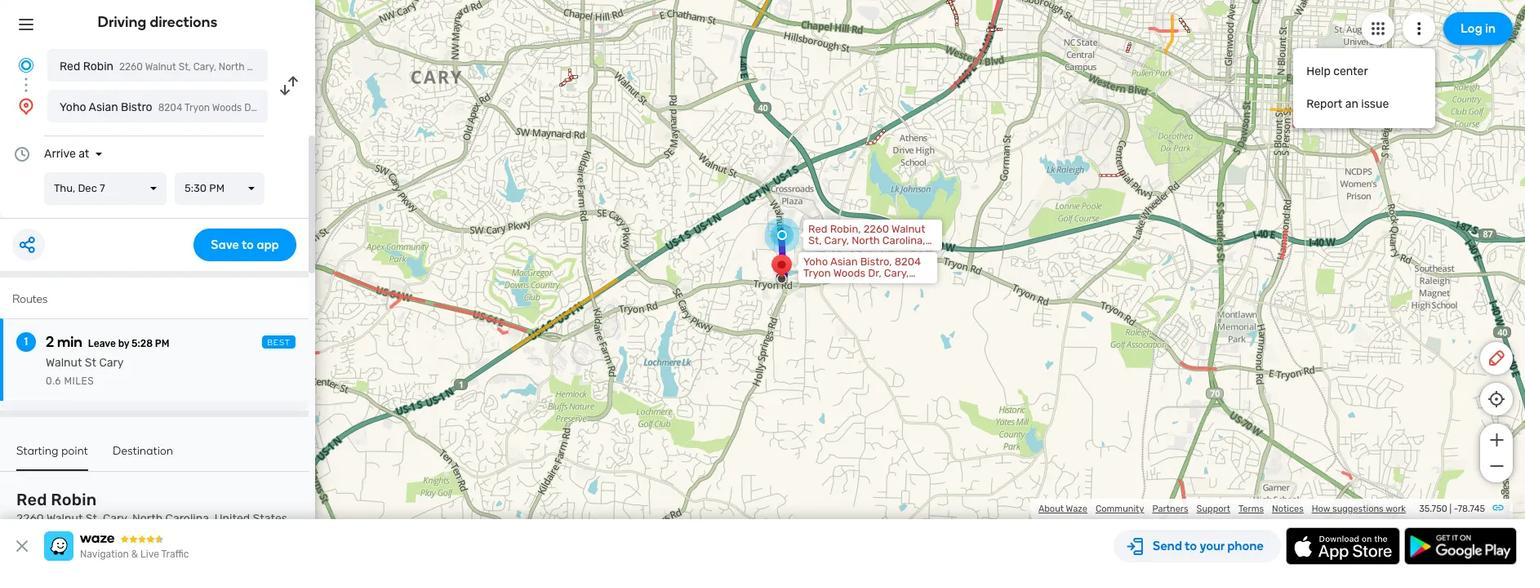 Task type: vqa. For each thing, say whether or not it's contained in the screenshot.
"4:15 PM" option
no



Task type: locate. For each thing, give the bounding box(es) containing it.
1 vertical spatial north
[[852, 234, 880, 247]]

red robin 2260 walnut st, cary, north carolina, united states down directions
[[60, 60, 352, 73]]

2260 up bistro
[[119, 61, 143, 73]]

by
[[118, 338, 129, 349]]

st, down directions
[[179, 61, 191, 73]]

0.6
[[46, 376, 61, 387]]

0 vertical spatial st,
[[179, 61, 191, 73]]

thu, dec 7 list box
[[44, 172, 167, 205]]

robin
[[83, 60, 114, 73], [51, 490, 97, 510]]

arrive
[[44, 147, 76, 161]]

red
[[60, 60, 80, 73], [808, 223, 828, 235], [16, 490, 47, 510]]

2 vertical spatial red
[[16, 490, 47, 510]]

pm right 5:30
[[209, 182, 225, 194]]

2 horizontal spatial north
[[852, 234, 880, 247]]

5:30 pm list box
[[175, 172, 265, 205]]

0 vertical spatial north
[[219, 61, 245, 73]]

support link
[[1197, 504, 1230, 514]]

pm
[[209, 182, 225, 194], [155, 338, 169, 349]]

1 horizontal spatial st,
[[179, 61, 191, 73]]

2 vertical spatial 2260
[[16, 512, 44, 526]]

starting point
[[16, 444, 88, 458]]

partners
[[1152, 504, 1189, 514]]

-
[[1454, 504, 1458, 514]]

red robin 2260 walnut st, cary, north carolina, united states up live
[[16, 490, 287, 526]]

1 horizontal spatial pm
[[209, 182, 225, 194]]

0 horizontal spatial cary,
[[103, 512, 130, 526]]

0 horizontal spatial carolina,
[[165, 512, 212, 526]]

st, left robin,
[[808, 234, 822, 247]]

1 vertical spatial carolina,
[[883, 234, 926, 247]]

1 vertical spatial 2260
[[864, 223, 889, 235]]

robin up asian
[[83, 60, 114, 73]]

2 horizontal spatial united
[[808, 246, 841, 258]]

35.750 | -78.745
[[1419, 504, 1485, 514]]

walnut right robin,
[[892, 223, 925, 235]]

red down the starting point button
[[16, 490, 47, 510]]

2 horizontal spatial st,
[[808, 234, 822, 247]]

walnut inside red robin, 2260 walnut st, cary, north carolina, united states
[[892, 223, 925, 235]]

cary,
[[193, 61, 216, 73], [824, 234, 849, 247], [103, 512, 130, 526]]

red left robin,
[[808, 223, 828, 235]]

2260 up x image in the bottom of the page
[[16, 512, 44, 526]]

st, up the navigation
[[86, 512, 100, 526]]

2260
[[119, 61, 143, 73], [864, 223, 889, 235], [16, 512, 44, 526]]

states
[[322, 61, 352, 73], [844, 246, 876, 258], [253, 512, 287, 526]]

0 vertical spatial united
[[289, 61, 320, 73]]

navigation
[[80, 549, 129, 560]]

2 vertical spatial states
[[253, 512, 287, 526]]

zoom out image
[[1486, 456, 1507, 476]]

notices link
[[1272, 504, 1304, 514]]

clock image
[[12, 145, 32, 164]]

2 horizontal spatial carolina,
[[883, 234, 926, 247]]

0 horizontal spatial st,
[[86, 512, 100, 526]]

1 horizontal spatial states
[[322, 61, 352, 73]]

north inside red robin, 2260 walnut st, cary, north carolina, united states
[[852, 234, 880, 247]]

walnut inside walnut st cary 0.6 miles
[[46, 356, 82, 370]]

5:30
[[185, 182, 207, 194]]

red inside red robin, 2260 walnut st, cary, north carolina, united states
[[808, 223, 828, 235]]

1 vertical spatial red
[[808, 223, 828, 235]]

0 vertical spatial red
[[60, 60, 80, 73]]

walnut
[[145, 61, 176, 73], [892, 223, 925, 235], [46, 356, 82, 370], [47, 512, 83, 526]]

partners link
[[1152, 504, 1189, 514]]

2 horizontal spatial red
[[808, 223, 828, 235]]

1 vertical spatial robin
[[51, 490, 97, 510]]

2 horizontal spatial states
[[844, 246, 876, 258]]

states inside red robin, 2260 walnut st, cary, north carolina, united states
[[844, 246, 876, 258]]

community
[[1096, 504, 1144, 514]]

dec
[[78, 182, 97, 194]]

0 horizontal spatial states
[[253, 512, 287, 526]]

directions
[[150, 13, 218, 31]]

2 min leave by 5:28 pm
[[46, 333, 169, 351]]

pm inside 2 min leave by 5:28 pm
[[155, 338, 169, 349]]

walnut st cary 0.6 miles
[[46, 356, 124, 387]]

current location image
[[16, 56, 36, 75]]

1 vertical spatial st,
[[808, 234, 822, 247]]

pm right 5:28
[[155, 338, 169, 349]]

0 horizontal spatial north
[[132, 512, 163, 526]]

0 vertical spatial cary,
[[193, 61, 216, 73]]

2 vertical spatial cary,
[[103, 512, 130, 526]]

united inside red robin, 2260 walnut st, cary, north carolina, united states
[[808, 246, 841, 258]]

yoho
[[60, 100, 86, 114]]

1
[[24, 335, 28, 349]]

1 horizontal spatial united
[[289, 61, 320, 73]]

1 vertical spatial pm
[[155, 338, 169, 349]]

north
[[219, 61, 245, 73], [852, 234, 880, 247], [132, 512, 163, 526]]

work
[[1386, 504, 1406, 514]]

2260 right robin,
[[864, 223, 889, 235]]

1 vertical spatial cary,
[[824, 234, 849, 247]]

walnut up 0.6
[[46, 356, 82, 370]]

0 vertical spatial 2260
[[119, 61, 143, 73]]

about
[[1039, 504, 1064, 514]]

suggestions
[[1333, 504, 1384, 514]]

robin,
[[830, 223, 861, 235]]

st
[[85, 356, 96, 370]]

arrive at
[[44, 147, 89, 161]]

2 vertical spatial united
[[215, 512, 250, 526]]

carolina,
[[247, 61, 287, 73], [883, 234, 926, 247], [165, 512, 212, 526]]

&
[[131, 549, 138, 560]]

destination
[[113, 444, 173, 458]]

red robin 2260 walnut st, cary, north carolina, united states
[[60, 60, 352, 73], [16, 490, 287, 526]]

5:28
[[132, 338, 153, 349]]

thu,
[[54, 182, 75, 194]]

2 horizontal spatial 2260
[[864, 223, 889, 235]]

1 vertical spatial states
[[844, 246, 876, 258]]

0 vertical spatial pm
[[209, 182, 225, 194]]

0 horizontal spatial united
[[215, 512, 250, 526]]

1 vertical spatial red robin 2260 walnut st, cary, north carolina, united states
[[16, 490, 287, 526]]

1 vertical spatial united
[[808, 246, 841, 258]]

starting point button
[[16, 444, 88, 471]]

0 horizontal spatial pm
[[155, 338, 169, 349]]

2 horizontal spatial cary,
[[824, 234, 849, 247]]

st,
[[179, 61, 191, 73], [808, 234, 822, 247], [86, 512, 100, 526]]

terms
[[1239, 504, 1264, 514]]

0 vertical spatial robin
[[83, 60, 114, 73]]

red up yoho
[[60, 60, 80, 73]]

78.745
[[1458, 504, 1485, 514]]

point
[[61, 444, 88, 458]]

1 horizontal spatial carolina,
[[247, 61, 287, 73]]

robin down the starting point button
[[51, 490, 97, 510]]

7
[[100, 182, 105, 194]]

st, inside red robin, 2260 walnut st, cary, north carolina, united states
[[808, 234, 822, 247]]

leave
[[88, 338, 116, 349]]

2260 inside red robin, 2260 walnut st, cary, north carolina, united states
[[864, 223, 889, 235]]

0 horizontal spatial red
[[16, 490, 47, 510]]

united
[[289, 61, 320, 73], [808, 246, 841, 258], [215, 512, 250, 526]]

2
[[46, 333, 54, 351]]

about waze community partners support terms notices how suggestions work
[[1039, 504, 1406, 514]]



Task type: describe. For each thing, give the bounding box(es) containing it.
1 horizontal spatial 2260
[[119, 61, 143, 73]]

1 horizontal spatial cary,
[[193, 61, 216, 73]]

0 horizontal spatial 2260
[[16, 512, 44, 526]]

cary, inside red robin, 2260 walnut st, cary, north carolina, united states
[[824, 234, 849, 247]]

at
[[79, 147, 89, 161]]

2 vertical spatial carolina,
[[165, 512, 212, 526]]

how
[[1312, 504, 1330, 514]]

driving
[[98, 13, 147, 31]]

destination button
[[113, 444, 173, 469]]

navigation & live traffic
[[80, 549, 189, 560]]

min
[[57, 333, 82, 351]]

support
[[1197, 504, 1230, 514]]

how suggestions work link
[[1312, 504, 1406, 514]]

1 horizontal spatial north
[[219, 61, 245, 73]]

carolina, inside red robin, 2260 walnut st, cary, north carolina, united states
[[883, 234, 926, 247]]

waze
[[1066, 504, 1088, 514]]

link image
[[1492, 501, 1505, 514]]

bistro
[[121, 100, 152, 114]]

community link
[[1096, 504, 1144, 514]]

live
[[140, 549, 159, 560]]

starting
[[16, 444, 58, 458]]

|
[[1450, 504, 1452, 514]]

2 vertical spatial north
[[132, 512, 163, 526]]

35.750
[[1419, 504, 1448, 514]]

yoho asian bistro button
[[47, 90, 268, 122]]

1 horizontal spatial red
[[60, 60, 80, 73]]

yoho asian bistro
[[60, 100, 152, 114]]

driving directions
[[98, 13, 218, 31]]

pencil image
[[1487, 349, 1506, 368]]

cary
[[99, 356, 124, 370]]

0 vertical spatial red robin 2260 walnut st, cary, north carolina, united states
[[60, 60, 352, 73]]

routes
[[12, 292, 48, 306]]

0 vertical spatial states
[[322, 61, 352, 73]]

about waze link
[[1039, 504, 1088, 514]]

miles
[[64, 376, 94, 387]]

thu, dec 7
[[54, 182, 105, 194]]

2 vertical spatial st,
[[86, 512, 100, 526]]

0 vertical spatial carolina,
[[247, 61, 287, 73]]

notices
[[1272, 504, 1304, 514]]

terms link
[[1239, 504, 1264, 514]]

best
[[267, 338, 291, 348]]

red robin, 2260 walnut st, cary, north carolina, united states
[[808, 223, 926, 258]]

5:30 pm
[[185, 182, 225, 194]]

asian
[[89, 100, 118, 114]]

x image
[[12, 536, 32, 556]]

zoom in image
[[1486, 430, 1507, 450]]

location image
[[16, 96, 36, 116]]

traffic
[[161, 549, 189, 560]]

walnut up yoho asian bistro 'button'
[[145, 61, 176, 73]]

pm inside list box
[[209, 182, 225, 194]]

walnut up the navigation
[[47, 512, 83, 526]]



